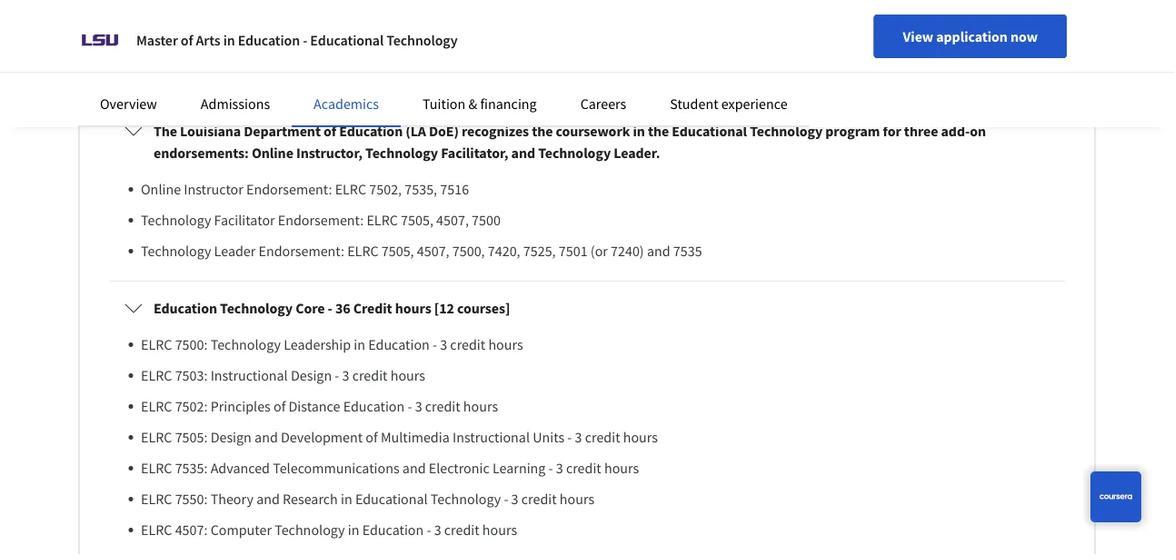 Task type: vqa. For each thing, say whether or not it's contained in the screenshot.
the psychology inside This week's goals are to: (1) understand the psychological dynamics of obedience to authority; (2) review studies on group pressure and conformity; (3) learn about the dark side of deindividuation; and (4) consider ethical issues related to psychology research.
no



Task type: describe. For each thing, give the bounding box(es) containing it.
technology leader endorsement: elrc 7505, 4507, 7500, 7420, 7525, 7501 (or 7240) and 7535 list item
[[141, 240, 1050, 262]]

louisiana state university logo image
[[78, 18, 122, 62]]

of inside elrc 7505: design and development of multimedia instructional units - 3 credit hours list item
[[366, 429, 378, 447]]

education down the credit
[[369, 336, 430, 354]]

elrc 7550: theory and research in educational technology - 3 credit hours list item
[[141, 489, 1050, 510]]

tuition
[[423, 95, 466, 113]]

technology inside dropdown button
[[220, 299, 293, 318]]

elrc for design
[[141, 429, 172, 447]]

credit
[[353, 299, 393, 318]]

instructor,
[[296, 144, 363, 162]]

recognizes
[[462, 122, 529, 140]]

leader
[[214, 242, 256, 260]]

facilitator,
[[441, 144, 509, 162]]

technology leader endorsement: elrc 7505, 4507, 7500, 7420, 7525, 7501 (or 7240) and 7535
[[141, 242, 703, 260]]

technology down (la
[[366, 144, 438, 162]]

7500
[[472, 211, 501, 229]]

education  technology core - 36 credit hours [12 courses]
[[154, 299, 511, 318]]

of inside the elrc 7502: principles of distance education - 3 credit hours 'list item'
[[274, 398, 286, 416]]

of inside the louisiana department of education (la doe) recognizes the coursework in the educational technology program for three add-on endorsements: online instructor, technology facilitator, and technology leader.
[[324, 122, 337, 140]]

education  technology core - 36 credit hours [12 courses] button
[[110, 283, 1065, 334]]

elrc 7550: theory and research in educational technology - 3 credit hours
[[141, 490, 595, 509]]

7535,
[[405, 180, 438, 198]]

core
[[296, 299, 325, 318]]

instructor
[[184, 180, 244, 198]]

7505, for 7500,
[[382, 242, 414, 260]]

careers link
[[581, 95, 627, 113]]

technology down instructor
[[141, 211, 211, 229]]

1 the from the left
[[532, 122, 553, 140]]

hours inside 'list item'
[[464, 398, 498, 416]]

technology facilitator endorsement: elrc 7505, 4507, 7500 list item
[[141, 209, 1050, 231]]

educational inside the louisiana department of education (la doe) recognizes the coursework in the educational technology program for three add-on endorsements: online instructor, technology facilitator, and technology leader.
[[672, 122, 748, 140]]

elrc 7502: principles of distance education - 3 credit hours list item
[[141, 396, 1050, 418]]

technology up 'tuition'
[[387, 31, 458, 49]]

endorsement: for instructor
[[246, 180, 332, 198]]

units
[[533, 429, 565, 447]]

elrc for computer
[[141, 521, 172, 539]]

elrc 7500: technology leadership in education - 3 credit hours
[[141, 336, 524, 354]]

endorsement: for leader
[[259, 242, 345, 260]]

education inside dropdown button
[[154, 299, 217, 318]]

in down the elrc 7550: theory and research in educational technology - 3 credit hours
[[348, 521, 360, 539]]

- inside elrc 4507: computer technology in education - 3 credit hours list item
[[427, 521, 431, 539]]

in inside the louisiana department of education (la doe) recognizes the coursework in the educational technology program for three add-on endorsements: online instructor, technology facilitator, and technology leader.
[[633, 122, 645, 140]]

7505, for 7500
[[401, 211, 434, 229]]

[12
[[434, 299, 455, 318]]

department
[[244, 122, 321, 140]]

student
[[670, 95, 719, 113]]

credit down "electronic"
[[445, 521, 480, 539]]

7240)
[[611, 242, 645, 260]]

overview link
[[100, 95, 157, 113]]

elrc 4507: computer technology in education - 3 credit hours list item
[[141, 519, 1050, 541]]

hours up elrc 7535: advanced telecommunications and electronic learning - 3 credit hours list item
[[624, 429, 658, 447]]

instructional inside list item
[[453, 429, 530, 447]]

research
[[283, 490, 338, 509]]

the louisiana department of education (la doe) recognizes the coursework in the educational technology program for three add-on endorsements: online instructor, technology facilitator, and technology leader. button
[[110, 106, 1065, 178]]

- inside elrc 7505: design and development of multimedia instructional units - 3 credit hours list item
[[568, 429, 572, 447]]

technology facilitator endorsement: elrc 7505, 4507, 7500
[[141, 211, 501, 229]]

elrc 7502: principles of distance education - 3 credit hours
[[141, 398, 498, 416]]

4507, for 7500
[[437, 211, 469, 229]]

instructional inside "list item"
[[211, 367, 288, 385]]

tuition & financing link
[[423, 95, 537, 113]]

hours down the learning
[[483, 521, 518, 539]]

educational for elrc 7550: theory and research in educational technology - 3 credit hours
[[355, 490, 428, 509]]

the
[[154, 122, 177, 140]]

7535:
[[175, 459, 208, 478]]

credit up elrc 7535: advanced telecommunications and electronic learning - 3 credit hours list item
[[585, 429, 621, 447]]

7535
[[674, 242, 703, 260]]

- inside education  technology core - 36 credit hours [12 courses] dropdown button
[[328, 299, 333, 318]]

and inside the louisiana department of education (la doe) recognizes the coursework in the educational technology program for three add-on endorsements: online instructor, technology facilitator, and technology leader.
[[512, 144, 536, 162]]

three
[[905, 122, 939, 140]]

theory
[[211, 490, 254, 509]]

4507, for 7500,
[[417, 242, 450, 260]]

credit up the elrc 7550: theory and research in educational technology - 3 credit hours list item
[[566, 459, 602, 478]]

- inside the elrc 7550: theory and research in educational technology - 3 credit hours list item
[[504, 490, 509, 509]]

7516
[[440, 180, 469, 198]]

master
[[136, 31, 178, 49]]

computer
[[211, 521, 272, 539]]

7500:
[[175, 336, 208, 354]]

the louisiana department of education (la doe) recognizes the coursework in the educational technology program for three add-on endorsements: online instructor, technology facilitator, and technology leader.
[[154, 122, 987, 162]]

distance
[[289, 398, 341, 416]]

coursework
[[556, 122, 631, 140]]

telecommunications
[[273, 459, 400, 478]]

curriculum
[[78, 20, 200, 52]]

7503:
[[175, 367, 208, 385]]

now
[[1011, 27, 1039, 45]]

experience
[[722, 95, 788, 113]]

and inside elrc 7505: design and development of multimedia instructional units - 3 credit hours list item
[[255, 429, 278, 447]]

7525,
[[524, 242, 556, 260]]

hours up the elrc 7550: theory and research in educational technology - 3 credit hours list item
[[605, 459, 640, 478]]

for
[[883, 122, 902, 140]]

principles
[[211, 398, 271, 416]]



Task type: locate. For each thing, give the bounding box(es) containing it.
elrc 7503: instructional design - 3 credit hours
[[141, 367, 426, 385]]

admissions
[[201, 95, 270, 113]]

education
[[238, 31, 300, 49], [339, 122, 403, 140], [154, 299, 217, 318], [369, 336, 430, 354], [343, 398, 405, 416], [363, 521, 424, 539]]

of up instructor,
[[324, 122, 337, 140]]

in down the credit
[[354, 336, 366, 354]]

&
[[469, 95, 478, 113]]

2 vertical spatial endorsement:
[[259, 242, 345, 260]]

education down academics
[[339, 122, 403, 140]]

and inside the elrc 7550: theory and research in educational technology - 3 credit hours list item
[[257, 490, 280, 509]]

credit inside 'list item'
[[425, 398, 461, 416]]

of down elrc 7503: instructional design - 3 credit hours
[[274, 398, 286, 416]]

louisiana
[[180, 122, 241, 140]]

1 horizontal spatial instructional
[[453, 429, 530, 447]]

0 horizontal spatial instructional
[[211, 367, 288, 385]]

education up 7500:
[[154, 299, 217, 318]]

development
[[281, 429, 363, 447]]

financing
[[481, 95, 537, 113]]

- inside the elrc 7502: principles of distance education - 3 credit hours 'list item'
[[408, 398, 412, 416]]

educational for master of arts in education - educational technology
[[310, 31, 384, 49]]

learning
[[493, 459, 546, 478]]

design inside list item
[[211, 429, 252, 447]]

3 inside 'list item'
[[415, 398, 422, 416]]

7500,
[[453, 242, 485, 260]]

1 horizontal spatial design
[[291, 367, 332, 385]]

endorsement: for facilitator
[[278, 211, 364, 229]]

0 vertical spatial 7505,
[[401, 211, 434, 229]]

7505,
[[401, 211, 434, 229], [382, 242, 414, 260]]

1 horizontal spatial the
[[648, 122, 669, 140]]

leadership
[[284, 336, 351, 354]]

0 vertical spatial endorsement:
[[246, 180, 332, 198]]

1 vertical spatial 7505,
[[382, 242, 414, 260]]

instructional up the learning
[[453, 429, 530, 447]]

elrc left the 7503:
[[141, 367, 172, 385]]

3 up multimedia
[[415, 398, 422, 416]]

technology down 'coursework' at the top of page
[[538, 144, 611, 162]]

view
[[904, 27, 934, 45]]

elrc left 7505:
[[141, 429, 172, 447]]

design up advanced
[[211, 429, 252, 447]]

leader.
[[614, 144, 661, 162]]

master of arts in education - educational technology
[[136, 31, 458, 49]]

4507, down 7516
[[437, 211, 469, 229]]

7501
[[559, 242, 588, 260]]

and left 7535
[[647, 242, 671, 260]]

credit up multimedia
[[425, 398, 461, 416]]

student experience
[[670, 95, 788, 113]]

careers
[[581, 95, 627, 113]]

-
[[303, 31, 308, 49], [328, 299, 333, 318], [433, 336, 437, 354], [335, 367, 339, 385], [408, 398, 412, 416], [568, 429, 572, 447], [549, 459, 553, 478], [504, 490, 509, 509], [427, 521, 431, 539]]

elrc for theory
[[141, 490, 172, 509]]

2 the from the left
[[648, 122, 669, 140]]

0 vertical spatial educational
[[310, 31, 384, 49]]

the up the leader.
[[648, 122, 669, 140]]

hours
[[395, 299, 432, 318], [489, 336, 524, 354], [391, 367, 426, 385], [464, 398, 498, 416], [624, 429, 658, 447], [605, 459, 640, 478], [560, 490, 595, 509], [483, 521, 518, 539]]

3 down "electronic"
[[434, 521, 442, 539]]

technology down research
[[275, 521, 345, 539]]

credit down the learning
[[522, 490, 557, 509]]

application
[[937, 27, 1008, 45]]

- inside elrc 7503: instructional design - 3 credit hours "list item"
[[335, 367, 339, 385]]

educational down the elrc 7535: advanced telecommunications and electronic learning - 3 credit hours
[[355, 490, 428, 509]]

credit down courses]
[[450, 336, 486, 354]]

online inside the louisiana department of education (la doe) recognizes the coursework in the educational technology program for three add-on endorsements: online instructor, technology facilitator, and technology leader.
[[252, 144, 294, 162]]

online instructor endorsement: elrc 7502, 7535, 7516
[[141, 180, 469, 198]]

academics
[[314, 95, 379, 113]]

elrc left 7550:
[[141, 490, 172, 509]]

7502:
[[175, 398, 208, 416]]

in up the leader.
[[633, 122, 645, 140]]

on
[[971, 122, 987, 140]]

technology down experience
[[750, 122, 823, 140]]

elrc 7535: advanced telecommunications and electronic learning - 3 credit hours
[[141, 459, 640, 478]]

list for the
[[132, 178, 1050, 262]]

1 vertical spatial 4507,
[[417, 242, 450, 260]]

design
[[291, 367, 332, 385], [211, 429, 252, 447]]

3 down units
[[556, 459, 564, 478]]

4507, left 7500,
[[417, 242, 450, 260]]

4507:
[[175, 521, 208, 539]]

elrc left 7502:
[[141, 398, 172, 416]]

education up 'elrc 7505: design and development of multimedia instructional units - 3 credit hours'
[[343, 398, 405, 416]]

7550:
[[175, 490, 208, 509]]

elrc 7505: design and development of multimedia instructional units - 3 credit hours
[[141, 429, 658, 447]]

1 list from the top
[[132, 178, 1050, 262]]

technology left leader
[[141, 242, 211, 260]]

7505, down the 7535,
[[401, 211, 434, 229]]

of left arts
[[181, 31, 193, 49]]

design up distance
[[291, 367, 332, 385]]

elrc 7503: instructional design - 3 credit hours list item
[[141, 365, 1050, 387]]

0 horizontal spatial design
[[211, 429, 252, 447]]

of
[[181, 31, 193, 49], [324, 122, 337, 140], [274, 398, 286, 416], [366, 429, 378, 447]]

hours inside "list item"
[[391, 367, 426, 385]]

list containing elrc 7500: technology leadership in education - 3 credit hours
[[132, 334, 1050, 556]]

0 horizontal spatial online
[[141, 180, 181, 198]]

7505, up the credit
[[382, 242, 414, 260]]

hours inside dropdown button
[[395, 299, 432, 318]]

endorsements:
[[154, 144, 249, 162]]

elrc for advanced
[[141, 459, 172, 478]]

and
[[512, 144, 536, 162], [647, 242, 671, 260], [255, 429, 278, 447], [403, 459, 426, 478], [257, 490, 280, 509]]

elrc 7505: design and development of multimedia instructional units - 3 credit hours list item
[[141, 427, 1050, 449]]

add-
[[942, 122, 971, 140]]

endorsement:
[[246, 180, 332, 198], [278, 211, 364, 229], [259, 242, 345, 260]]

list containing online instructor endorsement: elrc 7502, 7535, 7516
[[132, 178, 1050, 262]]

view application now button
[[874, 15, 1068, 58]]

arts
[[196, 31, 221, 49]]

online instructor endorsement: elrc 7502, 7535, 7516 list item
[[141, 178, 1050, 200]]

of up the elrc 7535: advanced telecommunications and electronic learning - 3 credit hours
[[366, 429, 378, 447]]

hours up "electronic"
[[464, 398, 498, 416]]

and right "theory"
[[257, 490, 280, 509]]

(la
[[406, 122, 426, 140]]

tuition & financing
[[423, 95, 537, 113]]

1 vertical spatial list
[[132, 334, 1050, 556]]

in
[[223, 31, 235, 49], [633, 122, 645, 140], [354, 336, 366, 354], [341, 490, 353, 509], [348, 521, 360, 539]]

and down multimedia
[[403, 459, 426, 478]]

elrc left 7502,
[[335, 180, 367, 198]]

2 list from the top
[[132, 334, 1050, 556]]

elrc inside "list item"
[[141, 367, 172, 385]]

3 down the learning
[[512, 490, 519, 509]]

courses]
[[457, 299, 511, 318]]

education inside 'list item'
[[343, 398, 405, 416]]

instructional
[[211, 367, 288, 385], [453, 429, 530, 447]]

and inside elrc 7535: advanced telecommunications and electronic learning - 3 credit hours list item
[[403, 459, 426, 478]]

7502,
[[369, 180, 402, 198]]

1 vertical spatial design
[[211, 429, 252, 447]]

0 vertical spatial 4507,
[[437, 211, 469, 229]]

technology up elrc 7503: instructional design - 3 credit hours
[[211, 336, 281, 354]]

3 down elrc 7500: technology leadership in education - 3 credit hours
[[342, 367, 350, 385]]

0 vertical spatial online
[[252, 144, 294, 162]]

0 vertical spatial design
[[291, 367, 332, 385]]

technology left the core
[[220, 299, 293, 318]]

educational down "student"
[[672, 122, 748, 140]]

elrc for technology
[[141, 336, 172, 354]]

online down department
[[252, 144, 294, 162]]

elrc left 7500:
[[141, 336, 172, 354]]

2 vertical spatial educational
[[355, 490, 428, 509]]

1 vertical spatial instructional
[[453, 429, 530, 447]]

3 down [12
[[440, 336, 448, 354]]

0 horizontal spatial the
[[532, 122, 553, 140]]

hours up multimedia
[[391, 367, 426, 385]]

education inside the louisiana department of education (la doe) recognizes the coursework in the educational technology program for three add-on endorsements: online instructor, technology facilitator, and technology leader.
[[339, 122, 403, 140]]

program
[[826, 122, 881, 140]]

the
[[532, 122, 553, 140], [648, 122, 669, 140]]

multimedia
[[381, 429, 450, 447]]

educational up academics
[[310, 31, 384, 49]]

education down the elrc 7550: theory and research in educational technology - 3 credit hours
[[363, 521, 424, 539]]

electronic
[[429, 459, 490, 478]]

36
[[335, 299, 351, 318]]

online inside online instructor endorsement: elrc 7502, 7535, 7516 list item
[[141, 180, 181, 198]]

elrc for principles
[[141, 398, 172, 416]]

education right arts
[[238, 31, 300, 49]]

overview
[[100, 95, 157, 113]]

elrc 4507: computer technology in education - 3 credit hours
[[141, 521, 518, 539]]

0 vertical spatial list
[[132, 178, 1050, 262]]

endorsement: up "technology facilitator endorsement: elrc 7505, 4507, 7500"
[[246, 180, 332, 198]]

- inside elrc 7500: technology leadership in education - 3 credit hours list item
[[433, 336, 437, 354]]

technology down "electronic"
[[431, 490, 501, 509]]

(or
[[591, 242, 608, 260]]

credit
[[450, 336, 486, 354], [353, 367, 388, 385], [425, 398, 461, 416], [585, 429, 621, 447], [566, 459, 602, 478], [522, 490, 557, 509], [445, 521, 480, 539]]

and inside technology leader endorsement: elrc 7505, 4507, 7500, 7420, 7525, 7501 (or 7240) and 7535 list item
[[647, 242, 671, 260]]

endorsement: down online instructor endorsement: elrc 7502, 7535, 7516
[[278, 211, 364, 229]]

in right arts
[[223, 31, 235, 49]]

elrc for instructional
[[141, 367, 172, 385]]

credit down elrc 7500: technology leadership in education - 3 credit hours
[[353, 367, 388, 385]]

7420,
[[488, 242, 521, 260]]

elrc left 7535:
[[141, 459, 172, 478]]

1 vertical spatial online
[[141, 180, 181, 198]]

advanced
[[211, 459, 270, 478]]

educational inside list item
[[355, 490, 428, 509]]

educational
[[310, 31, 384, 49], [672, 122, 748, 140], [355, 490, 428, 509]]

3 right units
[[575, 429, 582, 447]]

view application now
[[904, 27, 1039, 45]]

hours up elrc 4507: computer technology in education - 3 credit hours list item
[[560, 490, 595, 509]]

online left instructor
[[141, 180, 181, 198]]

in inside list item
[[341, 490, 353, 509]]

7505:
[[175, 429, 208, 447]]

and down principles
[[255, 429, 278, 447]]

instructional up principles
[[211, 367, 288, 385]]

1 vertical spatial educational
[[672, 122, 748, 140]]

doe)
[[429, 122, 459, 140]]

online
[[252, 144, 294, 162], [141, 180, 181, 198]]

elrc 7500: technology leadership in education - 3 credit hours list item
[[141, 334, 1050, 356]]

3 inside "list item"
[[342, 367, 350, 385]]

facilitator
[[214, 211, 275, 229]]

- inside elrc 7535: advanced telecommunications and electronic learning - 3 credit hours list item
[[549, 459, 553, 478]]

and down recognizes
[[512, 144, 536, 162]]

hours down courses]
[[489, 336, 524, 354]]

in down telecommunications
[[341, 490, 353, 509]]

elrc left the 4507:
[[141, 521, 172, 539]]

elrc inside 'list item'
[[141, 398, 172, 416]]

list
[[132, 178, 1050, 262], [132, 334, 1050, 556]]

endorsement: down "technology facilitator endorsement: elrc 7505, 4507, 7500"
[[259, 242, 345, 260]]

elrc 7535: advanced telecommunications and electronic learning - 3 credit hours list item
[[141, 458, 1050, 479]]

design inside "list item"
[[291, 367, 332, 385]]

the down financing
[[532, 122, 553, 140]]

1 horizontal spatial online
[[252, 144, 294, 162]]

elrc down "technology facilitator endorsement: elrc 7505, 4507, 7500"
[[348, 242, 379, 260]]

0 vertical spatial instructional
[[211, 367, 288, 385]]

admissions link
[[201, 95, 270, 113]]

list for courses]
[[132, 334, 1050, 556]]

academics link
[[314, 95, 379, 113]]

3
[[440, 336, 448, 354], [342, 367, 350, 385], [415, 398, 422, 416], [575, 429, 582, 447], [556, 459, 564, 478], [512, 490, 519, 509], [434, 521, 442, 539]]

1 vertical spatial endorsement:
[[278, 211, 364, 229]]

elrc down 7502,
[[367, 211, 398, 229]]

credit inside "list item"
[[353, 367, 388, 385]]

student experience link
[[670, 95, 788, 113]]

hours left [12
[[395, 299, 432, 318]]



